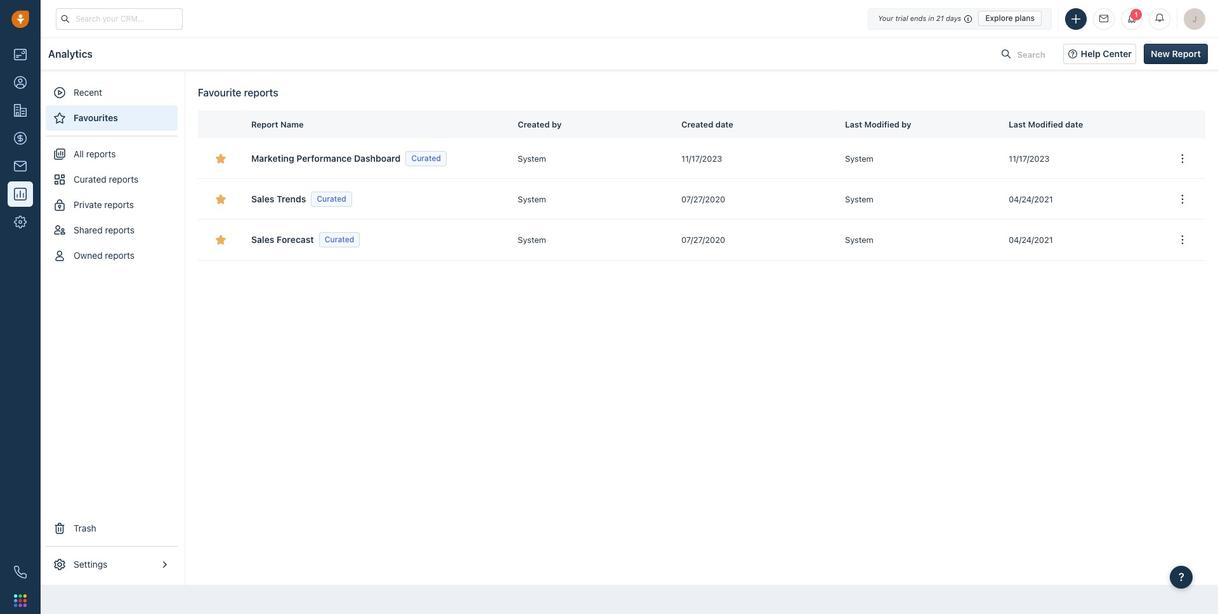 Task type: describe. For each thing, give the bounding box(es) containing it.
trial
[[896, 14, 908, 22]]

days
[[946, 14, 962, 22]]

your
[[878, 14, 894, 22]]

1
[[1135, 10, 1139, 18]]

explore plans link
[[979, 11, 1042, 26]]

21
[[937, 14, 944, 22]]



Task type: locate. For each thing, give the bounding box(es) containing it.
freshworks switcher image
[[14, 595, 27, 607]]

explore
[[986, 13, 1013, 23]]

plans
[[1015, 13, 1035, 23]]

1 link
[[1121, 8, 1143, 30]]

in
[[929, 14, 935, 22]]

Search your CRM... text field
[[56, 8, 183, 30]]

your trial ends in 21 days
[[878, 14, 962, 22]]

ends
[[910, 14, 927, 22]]

phone element
[[8, 560, 33, 585]]

phone image
[[14, 566, 27, 579]]

explore plans
[[986, 13, 1035, 23]]



Task type: vqa. For each thing, say whether or not it's contained in the screenshot.
"Explore plans" link
yes



